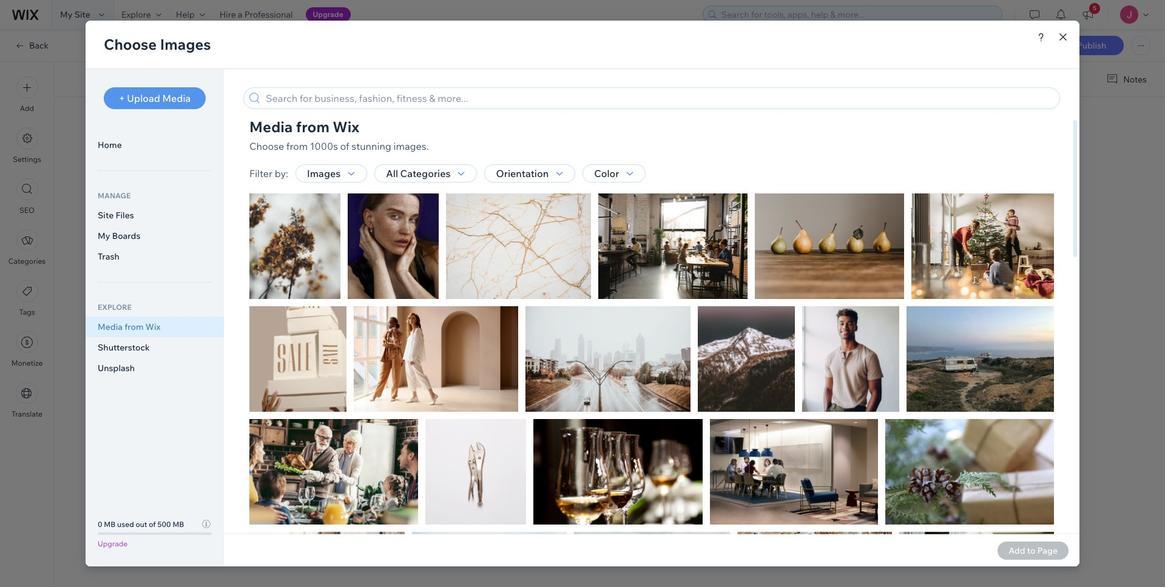 Task type: describe. For each thing, give the bounding box(es) containing it.
3 test from the left
[[439, 149, 454, 163]]

site
[[74, 9, 90, 20]]

add
[[20, 104, 34, 113]]

back button
[[15, 40, 49, 51]]

settings button
[[13, 127, 41, 164]]

2 test from the left
[[422, 149, 436, 163]]

5
[[1093, 4, 1097, 12]]

upgrade
[[313, 10, 343, 19]]

hire a professional link
[[212, 0, 300, 29]]

preview button
[[1010, 41, 1041, 52]]

my site
[[60, 9, 90, 20]]

translate
[[12, 410, 42, 419]]

seo
[[19, 206, 35, 215]]

translate button
[[12, 382, 42, 419]]

Search for tools, apps, help & more... field
[[718, 6, 998, 23]]

publish button
[[1060, 36, 1124, 55]]

my
[[60, 9, 73, 20]]

professional
[[244, 9, 293, 20]]

5 button
[[1075, 0, 1102, 29]]

settings
[[13, 155, 41, 164]]

monetize
[[11, 359, 43, 368]]

paragraph
[[394, 73, 435, 84]]

paragraph button
[[391, 70, 447, 87]]

explore
[[121, 9, 151, 20]]

preview
[[1010, 41, 1041, 52]]

add button
[[16, 76, 38, 113]]



Task type: vqa. For each thing, say whether or not it's contained in the screenshot.
TAGS 'button'
yes



Task type: locate. For each thing, give the bounding box(es) containing it.
0 horizontal spatial test
[[404, 149, 418, 163]]

upgrade button
[[306, 7, 351, 22]]

help
[[176, 9, 195, 20]]

tags
[[19, 308, 35, 317]]

1 test from the left
[[404, 149, 418, 163]]

categories
[[8, 257, 46, 266]]

help button
[[169, 0, 212, 29]]

2 horizontal spatial test
[[439, 149, 454, 163]]

hire
[[220, 9, 236, 20]]

test test test test testx
[[385, 149, 476, 163]]

monetize button
[[11, 331, 43, 368]]

menu
[[0, 69, 54, 426]]

notes button
[[1102, 71, 1151, 87]]

notes
[[1124, 74, 1147, 85]]

menu containing add
[[0, 69, 54, 426]]

a
[[238, 9, 242, 20]]

back
[[29, 40, 49, 51]]

hire a professional
[[220, 9, 293, 20]]

1 horizontal spatial test
[[422, 149, 436, 163]]

categories button
[[8, 229, 46, 266]]

Add a Catchy Title text field
[[385, 112, 821, 135]]

publish
[[1077, 40, 1107, 51]]

tags button
[[16, 280, 38, 317]]

test
[[404, 149, 418, 163], [422, 149, 436, 163], [439, 149, 454, 163]]

seo button
[[16, 178, 38, 215]]

test
[[385, 149, 401, 163]]

testx
[[457, 149, 476, 163]]



